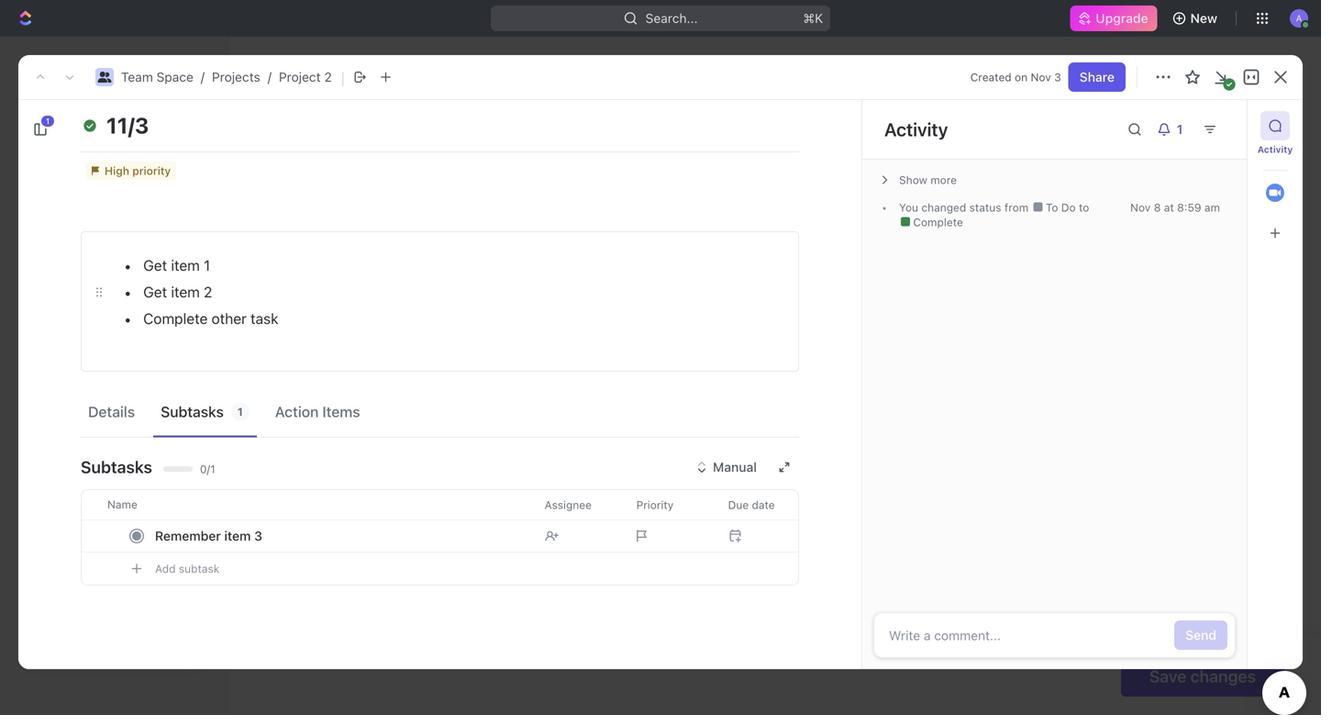 Task type: locate. For each thing, give the bounding box(es) containing it.
my down 1 button
[[37, 146, 56, 161]]

1 vertical spatial a
[[284, 137, 313, 191]]

and
[[146, 557, 165, 570]]

1 horizontal spatial a
[[764, 411, 771, 426]]

0 horizontal spatial a
[[509, 495, 515, 508]]

new
[[1191, 11, 1218, 26], [161, 485, 185, 497]]

0 horizontal spatial my
[[37, 146, 56, 161]]

1 vertical spatial passcode
[[568, 495, 618, 508]]

settings
[[297, 78, 369, 101], [59, 146, 112, 161]]

changed status from
[[919, 201, 1032, 214]]

1 to from the left
[[1046, 201, 1059, 214]]

app down and
[[159, 574, 180, 587]]

cloud storage link
[[37, 281, 192, 312]]

/ right "space" on the left top
[[201, 69, 205, 84]]

1 vertical spatial a
[[509, 495, 515, 508]]

2 get from the top
[[143, 283, 167, 301]]

1 vertical spatial priority
[[637, 498, 674, 511]]

0 vertical spatial get
[[143, 257, 167, 274]]

1 vertical spatial one-
[[518, 495, 543, 508]]

due
[[729, 498, 749, 511]]

1 horizontal spatial priority
[[637, 498, 674, 511]]

temporary
[[774, 411, 836, 426]]

0 horizontal spatial subtasks
[[81, 457, 152, 477]]

0 vertical spatial new
[[1191, 11, 1218, 26]]

3 right the on
[[1055, 71, 1062, 84]]

1 button
[[26, 115, 55, 144]]

am
[[1205, 201, 1221, 214]]

get
[[143, 257, 167, 274], [143, 283, 167, 301]]

0 horizontal spatial passcode
[[568, 495, 618, 508]]

1 horizontal spatial my
[[266, 78, 293, 101]]

0 vertical spatial priority
[[86, 136, 130, 151]]

|
[[341, 68, 345, 86]]

8:59
[[1178, 201, 1202, 214]]

1 vertical spatial sms
[[639, 495, 663, 508]]

due date
[[729, 498, 775, 511]]

priority left "you"
[[637, 498, 674, 511]]

0 horizontal spatial via
[[621, 495, 636, 508]]

2
[[324, 69, 332, 84], [204, 283, 212, 301]]

1 down back link
[[46, 117, 50, 125]]

new up remember
[[161, 485, 185, 497]]

you
[[900, 201, 919, 214]]

app
[[38, 525, 66, 542], [159, 574, 180, 587]]

to left the "do"
[[1046, 201, 1059, 214]]

2fa
[[635, 411, 658, 426]]

1 horizontal spatial your
[[439, 411, 465, 426]]

1 horizontal spatial /
[[268, 69, 272, 84]]

manual button
[[688, 453, 768, 482], [688, 453, 768, 482]]

to right the "do"
[[1080, 201, 1090, 214]]

via
[[662, 411, 679, 426], [621, 495, 636, 508]]

1 horizontal spatial sms
[[682, 411, 709, 426]]

0 vertical spatial nov
[[1031, 71, 1052, 84]]

task sidebar navigation tab list
[[1256, 111, 1296, 248]]

share
[[1080, 69, 1115, 84]]

activity inside task sidebar content section
[[885, 118, 949, 140]]

available on business plans or higher element
[[465, 512, 520, 525]]

authenticator
[[1052, 411, 1131, 426]]

your
[[439, 411, 465, 426], [91, 557, 114, 570]]

1 horizontal spatial app
[[159, 574, 180, 587]]

0 vertical spatial 2
[[324, 69, 332, 84]]

my settings right projects "link"
[[266, 78, 369, 101]]

Enter Username text field
[[406, 143, 1285, 186]]

account
[[469, 411, 517, 426]]

0 vertical spatial my
[[266, 78, 293, 101]]

1 horizontal spatial to
[[1080, 201, 1090, 214]]

(sms)
[[561, 473, 602, 490]]

0 vertical spatial settings
[[297, 78, 369, 101]]

1 up complete
[[204, 257, 210, 274]]

my settings up 'workspaces'
[[37, 146, 112, 161]]

apps
[[117, 557, 143, 570]]

1 horizontal spatial 2
[[324, 69, 332, 84]]

0 vertical spatial via
[[662, 411, 679, 426]]

a
[[764, 411, 771, 426], [509, 495, 515, 508]]

1 inside button
[[46, 117, 50, 125]]

/
[[201, 69, 205, 84], [268, 69, 272, 84]]

save changes button
[[1122, 656, 1285, 697]]

1 horizontal spatial settings
[[297, 78, 369, 101]]

via left each
[[621, 495, 636, 508]]

you
[[720, 495, 738, 508]]

1 horizontal spatial a
[[1297, 13, 1303, 23]]

a right using
[[764, 411, 771, 426]]

show more button
[[874, 167, 1237, 193]]

0 horizontal spatial sms
[[639, 495, 663, 508]]

a
[[1297, 13, 1303, 23], [284, 137, 313, 191]]

cloud
[[37, 289, 71, 304]]

time right temporary
[[867, 411, 893, 426]]

user group image
[[98, 72, 112, 83]]

center
[[69, 525, 117, 542]]

nov right the on
[[1031, 71, 1052, 84]]

0 horizontal spatial /
[[201, 69, 205, 84]]

subtasks
[[161, 403, 224, 420], [81, 457, 152, 477]]

0 horizontal spatial to
[[1046, 201, 1059, 214]]

0 vertical spatial your
[[439, 411, 465, 426]]

a inside text message (sms) receive a one-time passcode via sms each time you log in. business
[[509, 495, 515, 508]]

send button
[[1175, 621, 1228, 650]]

remember item 3 link
[[151, 523, 530, 549]]

1 horizontal spatial nov
[[1131, 201, 1152, 214]]

1 up nov 8 at 8:59 am
[[1178, 122, 1184, 137]]

2 horizontal spatial time
[[867, 411, 893, 426]]

from right status at the top
[[1005, 201, 1029, 214]]

from left the an
[[1003, 411, 1030, 426]]

/ left project
[[268, 69, 272, 84]]

0 vertical spatial app
[[38, 525, 66, 542]]

details button
[[81, 395, 142, 429]]

1 vertical spatial 2
[[204, 283, 212, 301]]

sms left or
[[682, 411, 709, 426]]

1 vertical spatial via
[[621, 495, 636, 508]]

your right keep
[[439, 411, 465, 426]]

1 vertical spatial my
[[37, 146, 56, 161]]

3 right remember
[[254, 528, 263, 543]]

0 horizontal spatial activity
[[885, 118, 949, 140]]

add
[[155, 562, 176, 575]]

passcode left "(totp)"
[[896, 411, 953, 426]]

subtasks up name
[[81, 457, 152, 477]]

other
[[212, 310, 247, 327]]

a down message
[[509, 495, 515, 508]]

app up 'find'
[[38, 525, 66, 542]]

log
[[742, 495, 758, 508]]

item
[[171, 257, 200, 274], [171, 283, 200, 301], [224, 528, 251, 543]]

2 vertical spatial item
[[224, 528, 251, 543]]

passcode down (sms)
[[568, 495, 618, 508]]

calendar
[[37, 325, 90, 340]]

your up in
[[91, 557, 114, 570]]

save changes
[[1150, 667, 1257, 686]]

0 vertical spatial a
[[1297, 13, 1303, 23]]

priority inside priority dropdown button
[[637, 498, 674, 511]]

0 horizontal spatial 3
[[254, 528, 263, 543]]

1 vertical spatial nov
[[1131, 201, 1152, 214]]

keep your account secure by enabling 2fa via sms or using a temporary one-time passcode (totp) from an authenticator app.
[[406, 411, 1160, 426]]

2 inside get item 1 get item 2 complete other task
[[204, 283, 212, 301]]

my
[[266, 78, 293, 101], [37, 146, 56, 161]]

find all of your apps and integrations in our new app center!
[[38, 557, 180, 603]]

0 horizontal spatial my settings
[[37, 146, 112, 161]]

2 to from the left
[[1080, 201, 1090, 214]]

priority up high at the top of page
[[86, 136, 130, 151]]

new inside button
[[1191, 11, 1218, 26]]

to for to do
[[1046, 201, 1059, 214]]

nov 8 at 8:59 am
[[1131, 201, 1221, 214]]

2 / from the left
[[268, 69, 272, 84]]

in.
[[761, 495, 773, 508]]

0 vertical spatial a
[[764, 411, 771, 426]]

0 vertical spatial 3
[[1055, 71, 1062, 84]]

via inside text message (sms) receive a one-time passcode via sms each time you log in. business
[[621, 495, 636, 508]]

new right the upgrade
[[1191, 11, 1218, 26]]

0 horizontal spatial one-
[[518, 495, 543, 508]]

using
[[728, 411, 760, 426]]

8
[[1155, 201, 1162, 214]]

app center
[[38, 525, 117, 542]]

cloud storage
[[37, 289, 122, 304]]

1 horizontal spatial one-
[[839, 411, 867, 426]]

sms left each
[[639, 495, 663, 508]]

2 left |
[[324, 69, 332, 84]]

team space / projects / project 2 |
[[121, 68, 345, 86]]

time down message
[[542, 495, 565, 508]]

via right 2fa
[[662, 411, 679, 426]]

from inside task sidebar content section
[[1005, 201, 1029, 214]]

1 vertical spatial 3
[[254, 528, 263, 543]]

one- down message
[[518, 495, 543, 508]]

changed
[[922, 201, 967, 214]]

1 vertical spatial your
[[91, 557, 114, 570]]

0 vertical spatial activity
[[885, 118, 949, 140]]

integrations
[[38, 574, 99, 587]]

0 vertical spatial my settings
[[266, 78, 369, 101]]

complete
[[911, 216, 964, 229]]

nov inside task sidebar content section
[[1131, 201, 1152, 214]]

Enter Email text field
[[406, 220, 1285, 263]]

add subtask button
[[82, 553, 875, 585]]

0 horizontal spatial priority
[[86, 136, 130, 151]]

save
[[1150, 667, 1187, 686]]

0 horizontal spatial your
[[91, 557, 114, 570]]

0 vertical spatial item
[[171, 257, 200, 274]]

one- right temporary
[[839, 411, 867, 426]]

0 vertical spatial from
[[1005, 201, 1029, 214]]

project
[[279, 69, 321, 84]]

0 horizontal spatial 2
[[204, 283, 212, 301]]

get up complete
[[143, 283, 167, 301]]

time left "you"
[[694, 495, 717, 508]]

storage
[[75, 289, 122, 304]]

1 vertical spatial app
[[159, 574, 180, 587]]

nov left 8 at the right top
[[1131, 201, 1152, 214]]

3
[[1055, 71, 1062, 84], [254, 528, 263, 543]]

subtasks up 0/1
[[161, 403, 224, 420]]

new button
[[1166, 4, 1229, 33]]

activity
[[885, 118, 949, 140], [1258, 144, 1294, 155]]

1 vertical spatial get
[[143, 283, 167, 301]]

my right projects "link"
[[266, 78, 293, 101]]

on
[[1015, 71, 1028, 84]]

1 vertical spatial new
[[161, 485, 185, 497]]

0 vertical spatial subtasks
[[161, 403, 224, 420]]

1 horizontal spatial new
[[1191, 11, 1218, 26]]

2 up other
[[204, 283, 212, 301]]

0 horizontal spatial nov
[[1031, 71, 1052, 84]]

0 vertical spatial passcode
[[896, 411, 953, 426]]

get up "cloud storage" link at the top left of page
[[143, 257, 167, 274]]

1 vertical spatial from
[[1003, 411, 1030, 426]]

manual
[[713, 459, 757, 475]]

1 horizontal spatial activity
[[1258, 144, 1294, 155]]

1 horizontal spatial my settings
[[266, 78, 369, 101]]

1 vertical spatial settings
[[59, 146, 112, 161]]

1 horizontal spatial passcode
[[896, 411, 953, 426]]

your inside find all of your apps and integrations in our new app center!
[[91, 557, 114, 570]]

1 vertical spatial activity
[[1258, 144, 1294, 155]]

team
[[121, 69, 153, 84]]

1 horizontal spatial 3
[[1055, 71, 1062, 84]]



Task type: vqa. For each thing, say whether or not it's contained in the screenshot.
the left 3
yes



Task type: describe. For each thing, give the bounding box(es) containing it.
created
[[971, 71, 1012, 84]]

item for remember
[[224, 528, 251, 543]]

action
[[275, 403, 319, 420]]

referrals link
[[37, 353, 192, 384]]

back link
[[37, 73, 109, 97]]

a inside dropdown button
[[1297, 13, 1303, 23]]

0 horizontal spatial settings
[[59, 146, 112, 161]]

1 button
[[1150, 115, 1196, 144]]

my inside 'my settings' link
[[37, 146, 56, 161]]

changes
[[1191, 667, 1257, 686]]

space
[[157, 69, 194, 84]]

sms inside text message (sms) receive a one-time passcode via sms each time you log in. business
[[639, 495, 663, 508]]

show
[[900, 174, 928, 186]]

0/1
[[200, 463, 215, 476]]

my settings link
[[37, 138, 192, 169]]

task sidebar content section
[[858, 100, 1248, 669]]

projects
[[212, 69, 261, 84]]

text message (sms) receive a one-time passcode via sms each time you log in. business
[[465, 473, 773, 523]]

task
[[251, 310, 279, 327]]

all
[[63, 557, 75, 570]]

remember item 3
[[155, 528, 263, 543]]

upgrade link
[[1071, 6, 1158, 31]]

1 vertical spatial my settings
[[37, 146, 112, 161]]

share button
[[1069, 62, 1126, 92]]

(totp)
[[957, 411, 999, 426]]

status
[[970, 201, 1002, 214]]

workspaces
[[37, 181, 109, 197]]

message
[[497, 473, 557, 490]]

0 horizontal spatial time
[[542, 495, 565, 508]]

action items button
[[268, 395, 368, 429]]

or
[[713, 411, 725, 426]]

project 2 link
[[279, 69, 332, 84]]

our
[[115, 574, 132, 587]]

business
[[469, 513, 516, 523]]

0 horizontal spatial new
[[161, 485, 185, 497]]

text
[[465, 473, 493, 490]]

⌘k
[[804, 11, 824, 26]]

item for get
[[171, 257, 200, 274]]

high priority
[[105, 164, 171, 177]]

an
[[1034, 411, 1048, 426]]

passcode inside text message (sms) receive a one-time passcode via sms each time you log in. business
[[568, 495, 618, 508]]

workspaces link
[[37, 174, 192, 205]]

to for to
[[1080, 201, 1090, 214]]

get item 1 get item 2 complete other task
[[143, 257, 279, 327]]

upgrade
[[1096, 11, 1149, 26]]

2 inside team space / projects / project 2 |
[[324, 69, 332, 84]]

Enter New Password field
[[406, 297, 1285, 341]]

keep
[[406, 411, 436, 426]]

of
[[78, 557, 88, 570]]

send
[[1186, 627, 1217, 643]]

calendar link
[[37, 317, 192, 348]]

high priority button
[[81, 154, 311, 187]]

1 horizontal spatial time
[[694, 495, 717, 508]]

secure
[[520, 411, 560, 426]]

complete
[[143, 310, 208, 327]]

date
[[752, 498, 775, 511]]

by
[[564, 411, 578, 426]]

receive
[[465, 495, 506, 508]]

a button
[[1285, 4, 1315, 33]]

app inside find all of your apps and integrations in our new app center!
[[159, 574, 180, 587]]

to do
[[1043, 201, 1080, 214]]

add subtask
[[155, 562, 220, 575]]

more
[[931, 174, 958, 186]]

team space link
[[121, 69, 194, 84]]

app.
[[1134, 411, 1160, 426]]

assignee
[[545, 498, 592, 511]]

notifications link
[[37, 209, 192, 241]]

1 inside dropdown button
[[1178, 122, 1184, 137]]

show more
[[900, 174, 958, 186]]

enabling
[[581, 411, 632, 426]]

1 inside get item 1 get item 2 complete other task
[[204, 257, 210, 274]]

1 get from the top
[[143, 257, 167, 274]]

referrals
[[37, 361, 90, 376]]

0 horizontal spatial a
[[284, 137, 313, 191]]

0 vertical spatial one-
[[839, 411, 867, 426]]

subtask
[[179, 562, 220, 575]]

0 vertical spatial sms
[[682, 411, 709, 426]]

0 horizontal spatial app
[[38, 525, 66, 542]]

due date button
[[718, 490, 809, 520]]

back
[[61, 78, 95, 93]]

activity inside task sidebar navigation tab list
[[1258, 144, 1294, 155]]

priority button
[[626, 490, 718, 520]]

assignee button
[[534, 490, 626, 520]]

apple
[[266, 213, 307, 231]]

1 horizontal spatial via
[[662, 411, 679, 426]]

1 vertical spatial item
[[171, 283, 200, 301]]

1 / from the left
[[201, 69, 205, 84]]

one- inside text message (sms) receive a one-time passcode via sms each time you log in. business
[[518, 495, 543, 508]]

high
[[105, 164, 129, 177]]

created on nov 3
[[971, 71, 1062, 84]]

1 horizontal spatial subtasks
[[161, 403, 224, 420]]

find
[[38, 557, 60, 570]]

11/3
[[106, 113, 149, 138]]

action items
[[275, 403, 360, 420]]

1 vertical spatial subtasks
[[81, 457, 152, 477]]

1 left action
[[238, 405, 243, 418]]

at
[[1165, 201, 1175, 214]]

search...
[[646, 11, 698, 26]]



